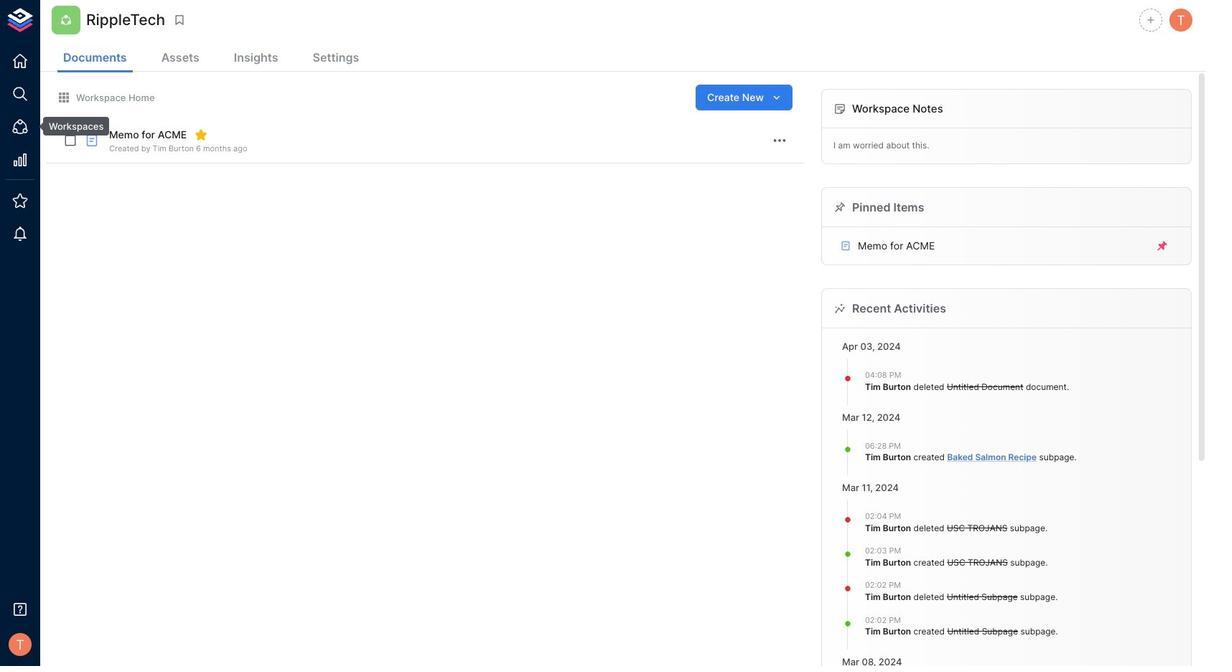 Task type: vqa. For each thing, say whether or not it's contained in the screenshot.
Unpin IMAGE
yes



Task type: describe. For each thing, give the bounding box(es) containing it.
unpin image
[[1156, 240, 1169, 253]]



Task type: locate. For each thing, give the bounding box(es) containing it.
bookmark image
[[173, 14, 186, 27]]

remove favorite image
[[195, 129, 208, 141]]

tooltip
[[33, 117, 109, 136]]



